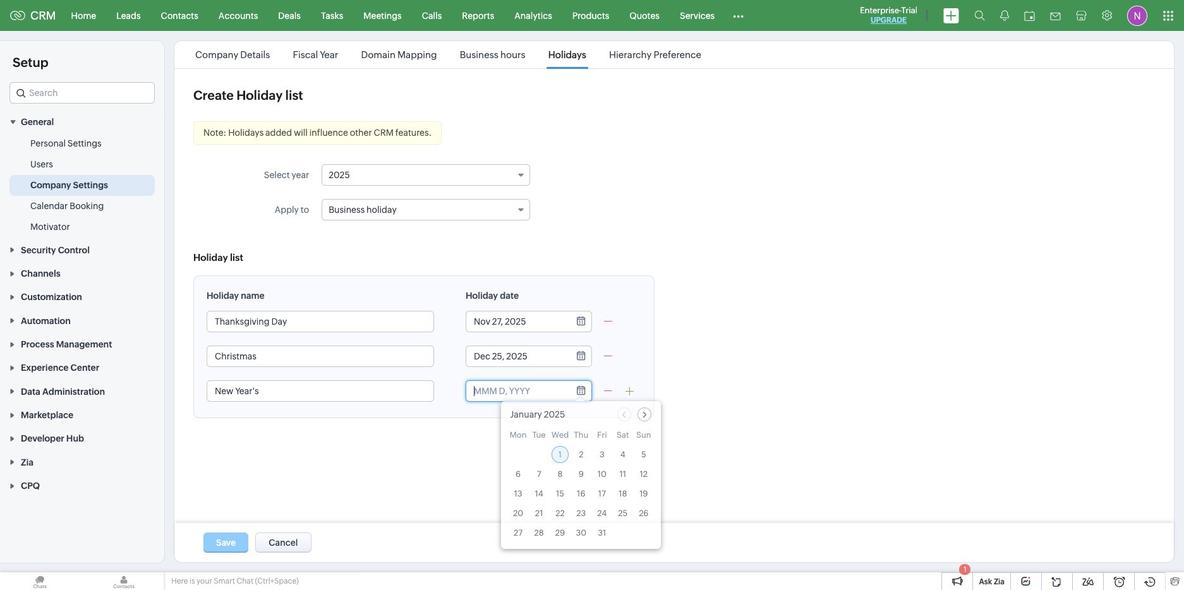 Task type: describe. For each thing, give the bounding box(es) containing it.
6 row from the top
[[510, 525, 652, 542]]

search element
[[967, 0, 993, 31]]

sunday column header
[[635, 430, 652, 444]]

3 row from the top
[[510, 466, 652, 483]]

4 row from the top
[[510, 485, 652, 502]]

wednesday column header
[[551, 430, 569, 444]]

contacts image
[[84, 573, 164, 590]]

mails image
[[1050, 12, 1061, 20]]

profile element
[[1120, 0, 1155, 31]]

search image
[[975, 10, 985, 21]]

signals image
[[1000, 10, 1009, 21]]

2 mmm d, yyyy text field from the top
[[466, 381, 568, 401]]

saturday column header
[[614, 430, 632, 444]]

none field search
[[9, 82, 155, 104]]

monday column header
[[510, 430, 527, 444]]

5 row from the top
[[510, 505, 652, 522]]

1 row from the top
[[510, 430, 652, 444]]



Task type: locate. For each thing, give the bounding box(es) containing it.
cell
[[531, 446, 548, 463]]

2 holiday name text field from the top
[[207, 381, 434, 401]]

create menu element
[[936, 0, 967, 31]]

1 mmm d, yyyy text field from the top
[[466, 312, 568, 332]]

holiday name text field for mmm d, yyyy text field
[[207, 346, 434, 367]]

1 vertical spatial holiday name text field
[[207, 381, 434, 401]]

grid
[[501, 428, 661, 549]]

mails element
[[1043, 1, 1069, 30]]

2 row from the top
[[510, 446, 652, 463]]

thursday column header
[[573, 430, 590, 444]]

calendar image
[[1024, 10, 1035, 21]]

create menu image
[[944, 8, 959, 23]]

None field
[[9, 82, 155, 104], [322, 164, 530, 186], [322, 199, 530, 221], [322, 164, 530, 186], [322, 199, 530, 221]]

profile image
[[1127, 5, 1148, 26]]

0 vertical spatial mmm d, yyyy text field
[[466, 312, 568, 332]]

mmm d, yyyy text field down mmm d, yyyy text field
[[466, 381, 568, 401]]

Holiday name text field
[[207, 346, 434, 367], [207, 381, 434, 401]]

MMM d, yyyy text field
[[466, 346, 568, 367]]

chats image
[[0, 573, 80, 590]]

Holiday name text field
[[207, 312, 434, 332]]

mmm d, yyyy text field up mmm d, yyyy text field
[[466, 312, 568, 332]]

friday column header
[[594, 430, 611, 444]]

holiday name text field for second mmm d, yyyy text box from the top of the page
[[207, 381, 434, 401]]

Other Modules field
[[725, 5, 752, 26]]

0 vertical spatial holiday name text field
[[207, 346, 434, 367]]

MMM d, yyyy text field
[[466, 312, 568, 332], [466, 381, 568, 401]]

1 vertical spatial mmm d, yyyy text field
[[466, 381, 568, 401]]

list
[[184, 41, 713, 68]]

1 holiday name text field from the top
[[207, 346, 434, 367]]

tuesday column header
[[531, 430, 548, 444]]

region
[[0, 134, 164, 238]]

Search text field
[[10, 83, 154, 103]]

signals element
[[993, 0, 1017, 31]]

row
[[510, 430, 652, 444], [510, 446, 652, 463], [510, 466, 652, 483], [510, 485, 652, 502], [510, 505, 652, 522], [510, 525, 652, 542]]



Task type: vqa. For each thing, say whether or not it's contained in the screenshot.
'Friday' 'COLUMN HEADER'
yes



